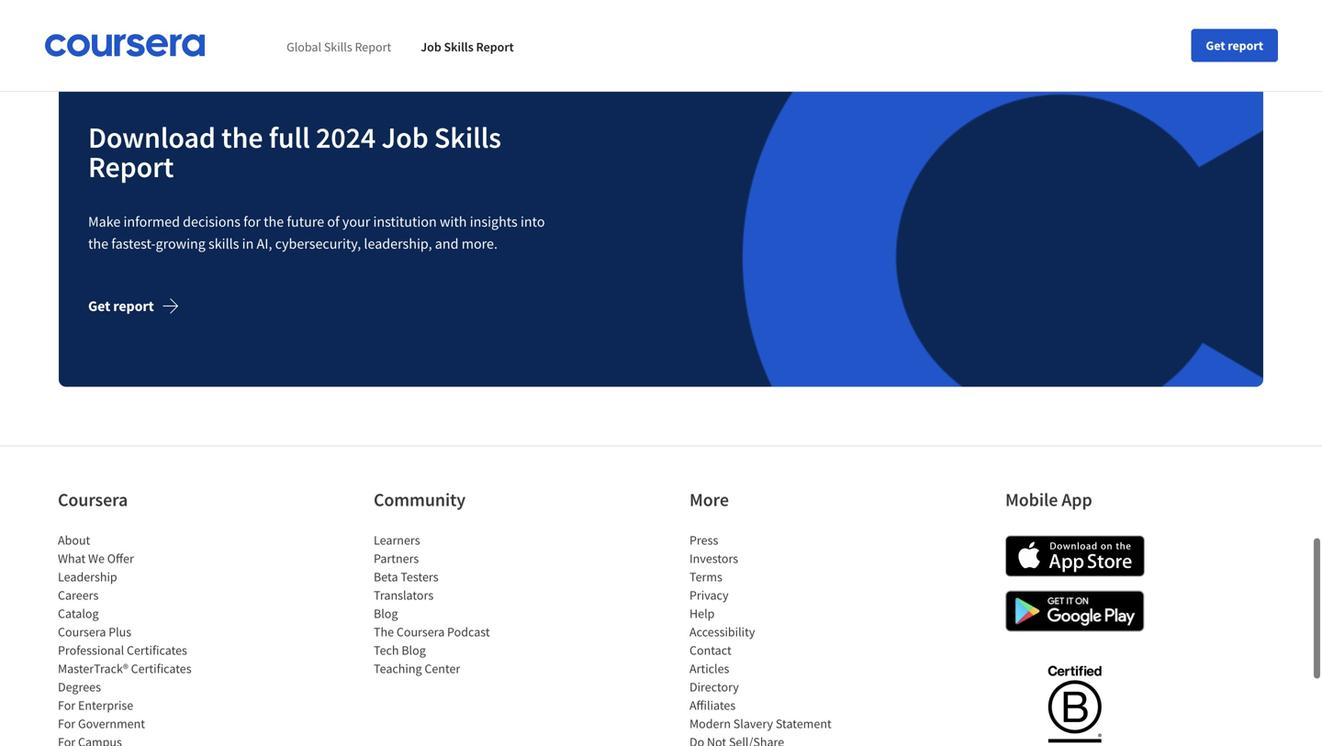 Task type: vqa. For each thing, say whether or not it's contained in the screenshot.
rightmost like
no



Task type: describe. For each thing, give the bounding box(es) containing it.
the
[[374, 624, 394, 641]]

decisions
[[183, 213, 241, 231]]

report inside download the full 2024 job skills report
[[88, 148, 174, 185]]

job skills report link
[[421, 39, 514, 55]]

app
[[1062, 489, 1092, 512]]

your
[[342, 213, 370, 231]]

mastertrack®
[[58, 661, 128, 677]]

community
[[374, 489, 466, 512]]

translators link
[[374, 587, 434, 604]]

skills
[[208, 235, 239, 253]]

affiliates link
[[690, 698, 736, 714]]

teaching
[[374, 661, 422, 677]]

job inside download the full 2024 job skills report
[[382, 119, 428, 156]]

affiliates
[[690, 698, 736, 714]]

help link
[[690, 606, 715, 622]]

catalog link
[[58, 606, 99, 622]]

about link
[[58, 532, 90, 549]]

careers
[[58, 587, 99, 604]]

coursera up the about
[[58, 489, 128, 512]]

translators
[[374, 587, 434, 604]]

contact
[[690, 642, 732, 659]]

leadership,
[[364, 235, 432, 253]]

press
[[690, 532, 718, 549]]

directory link
[[690, 679, 739, 696]]

privacy
[[690, 587, 729, 604]]

slavery
[[733, 716, 773, 732]]

fastest-
[[111, 235, 156, 253]]

teaching center link
[[374, 661, 460, 677]]

statement
[[776, 716, 832, 732]]

terms
[[690, 569, 722, 586]]

get it on google play image
[[1005, 591, 1145, 632]]

for
[[243, 213, 261, 231]]

center
[[425, 661, 460, 677]]

with
[[440, 213, 467, 231]]

articles
[[690, 661, 729, 677]]

report for global skills report
[[355, 39, 391, 55]]

we
[[88, 551, 105, 567]]

modern slavery statement link
[[690, 716, 832, 732]]

catalog
[[58, 606, 99, 622]]

mobile
[[1005, 489, 1058, 512]]

skills for job
[[444, 39, 474, 55]]

help
[[690, 606, 715, 622]]

degrees link
[[58, 679, 101, 696]]

degrees
[[58, 679, 101, 696]]

mobile app
[[1005, 489, 1092, 512]]

directory
[[690, 679, 739, 696]]

more.
[[462, 235, 498, 253]]

leadership link
[[58, 569, 117, 586]]

0 vertical spatial get report button
[[1191, 29, 1278, 62]]

articles link
[[690, 661, 729, 677]]

learners partners beta testers translators blog the coursera podcast tech blog teaching center
[[374, 532, 490, 677]]

what we offer link
[[58, 551, 134, 567]]

terms link
[[690, 569, 722, 586]]

future
[[287, 213, 324, 231]]

coursera for learners partners beta testers translators blog the coursera podcast tech blog teaching center
[[397, 624, 445, 641]]

download the full 2024 job skills report
[[88, 119, 501, 185]]

2024
[[316, 119, 376, 156]]

1 vertical spatial the
[[264, 213, 284, 231]]

skills inside download the full 2024 job skills report
[[434, 119, 501, 156]]

ai,
[[257, 235, 272, 253]]

partners link
[[374, 551, 419, 567]]

download
[[88, 119, 216, 156]]

1 vertical spatial certificates
[[131, 661, 192, 677]]

press link
[[690, 532, 718, 549]]

beta
[[374, 569, 398, 586]]

global skills report
[[287, 39, 391, 55]]

2 vertical spatial the
[[88, 235, 108, 253]]

1 for from the top
[[58, 698, 75, 714]]

full
[[269, 119, 310, 156]]

0 horizontal spatial report
[[113, 297, 154, 316]]

tech blog link
[[374, 642, 426, 659]]

professional
[[58, 642, 124, 659]]



Task type: locate. For each thing, give the bounding box(es) containing it.
investors link
[[690, 551, 738, 567]]

make
[[88, 213, 121, 231]]

1 horizontal spatial get
[[1206, 37, 1225, 54]]

0 horizontal spatial the
[[88, 235, 108, 253]]

0 vertical spatial the
[[221, 119, 263, 156]]

into
[[521, 213, 545, 231]]

the coursera podcast link
[[374, 624, 490, 641]]

1 horizontal spatial blog
[[402, 642, 426, 659]]

skills for global
[[324, 39, 352, 55]]

the right for
[[264, 213, 284, 231]]

for down degrees
[[58, 698, 75, 714]]

coursera down catalog 'link'
[[58, 624, 106, 641]]

blog link
[[374, 606, 398, 622]]

government
[[78, 716, 145, 732]]

0 vertical spatial get report
[[1206, 37, 1263, 54]]

institution
[[373, 213, 437, 231]]

informed
[[123, 213, 180, 231]]

certificates up mastertrack® certificates link
[[127, 642, 187, 659]]

the inside download the full 2024 job skills report
[[221, 119, 263, 156]]

0 vertical spatial for
[[58, 698, 75, 714]]

1 horizontal spatial list item
[[690, 733, 846, 746]]

logo of certified b corporation image
[[1037, 655, 1112, 746]]

0 horizontal spatial get
[[88, 297, 110, 316]]

get report button
[[1191, 29, 1278, 62], [88, 284, 194, 328]]

podcast
[[447, 624, 490, 641]]

modern
[[690, 716, 731, 732]]

contact link
[[690, 642, 732, 659]]

1 vertical spatial blog
[[402, 642, 426, 659]]

report for job skills report
[[476, 39, 514, 55]]

accessibility link
[[690, 624, 755, 641]]

global skills report link
[[287, 39, 391, 55]]

1 horizontal spatial get report button
[[1191, 29, 1278, 62]]

1 horizontal spatial report
[[1228, 37, 1263, 54]]

0 vertical spatial certificates
[[127, 642, 187, 659]]

coursera up tech blog link
[[397, 624, 445, 641]]

about
[[58, 532, 90, 549]]

1 vertical spatial get report button
[[88, 284, 194, 328]]

and
[[435, 235, 459, 253]]

list containing learners
[[374, 531, 530, 678]]

list for more
[[690, 531, 846, 746]]

accessibility
[[690, 624, 755, 641]]

2 horizontal spatial list
[[690, 531, 846, 746]]

what
[[58, 551, 86, 567]]

global
[[287, 39, 321, 55]]

get
[[1206, 37, 1225, 54], [88, 297, 110, 316]]

learners link
[[374, 532, 420, 549]]

1 vertical spatial job
[[382, 119, 428, 156]]

2 list from the left
[[374, 531, 530, 678]]

mastertrack® certificates link
[[58, 661, 192, 677]]

leadership
[[58, 569, 117, 586]]

insights
[[470, 213, 518, 231]]

list
[[58, 531, 214, 746], [374, 531, 530, 678], [690, 531, 846, 746]]

blog
[[374, 606, 398, 622], [402, 642, 426, 659]]

list item for more
[[690, 733, 846, 746]]

1 vertical spatial report
[[113, 297, 154, 316]]

coursera for about what we offer leadership careers catalog coursera plus professional certificates mastertrack® certificates degrees for enterprise for government
[[58, 624, 106, 641]]

of
[[327, 213, 339, 231]]

0 horizontal spatial get report
[[88, 297, 154, 316]]

2 for from the top
[[58, 716, 75, 732]]

report
[[355, 39, 391, 55], [476, 39, 514, 55], [88, 148, 174, 185]]

get report
[[1206, 37, 1263, 54], [88, 297, 154, 316]]

more
[[690, 489, 729, 512]]

1 vertical spatial get
[[88, 297, 110, 316]]

0 vertical spatial get
[[1206, 37, 1225, 54]]

for
[[58, 698, 75, 714], [58, 716, 75, 732]]

plus
[[109, 624, 131, 641]]

download on the app store image
[[1005, 536, 1145, 577]]

1 list from the left
[[58, 531, 214, 746]]

0 vertical spatial blog
[[374, 606, 398, 622]]

for down the for enterprise link
[[58, 716, 75, 732]]

about what we offer leadership careers catalog coursera plus professional certificates mastertrack® certificates degrees for enterprise for government
[[58, 532, 192, 732]]

the
[[221, 119, 263, 156], [264, 213, 284, 231], [88, 235, 108, 253]]

0 horizontal spatial blog
[[374, 606, 398, 622]]

growing
[[156, 235, 206, 253]]

list containing about
[[58, 531, 214, 746]]

list item down government
[[58, 733, 214, 746]]

list for coursera
[[58, 531, 214, 746]]

cybersecurity,
[[275, 235, 361, 253]]

press investors terms privacy help accessibility contact articles directory affiliates modern slavery statement
[[690, 532, 832, 732]]

1 vertical spatial for
[[58, 716, 75, 732]]

report
[[1228, 37, 1263, 54], [113, 297, 154, 316]]

0 vertical spatial job
[[421, 39, 441, 55]]

testers
[[401, 569, 439, 586]]

skills
[[324, 39, 352, 55], [444, 39, 474, 55], [434, 119, 501, 156]]

0 horizontal spatial list
[[58, 531, 214, 746]]

privacy link
[[690, 587, 729, 604]]

1 horizontal spatial the
[[221, 119, 263, 156]]

list item for coursera
[[58, 733, 214, 746]]

careers link
[[58, 587, 99, 604]]

2 horizontal spatial the
[[264, 213, 284, 231]]

blog up the
[[374, 606, 398, 622]]

offer
[[107, 551, 134, 567]]

1 list item from the left
[[58, 733, 214, 746]]

2 list item from the left
[[690, 733, 846, 746]]

for government link
[[58, 716, 145, 732]]

certificates down professional certificates link
[[131, 661, 192, 677]]

0 vertical spatial report
[[1228, 37, 1263, 54]]

1 vertical spatial get report
[[88, 297, 154, 316]]

coursera logo image
[[44, 34, 206, 57]]

partners
[[374, 551, 419, 567]]

make informed decisions for the future of your institution with insights into the fastest-growing skills in ai, cybersecurity, leadership, and more.
[[88, 213, 545, 253]]

the left "full"
[[221, 119, 263, 156]]

coursera plus link
[[58, 624, 131, 641]]

list item down modern slavery statement link
[[690, 733, 846, 746]]

1 horizontal spatial list
[[374, 531, 530, 678]]

enterprise
[[78, 698, 133, 714]]

1 horizontal spatial report
[[355, 39, 391, 55]]

list containing press
[[690, 531, 846, 746]]

coursera inside learners partners beta testers translators blog the coursera podcast tech blog teaching center
[[397, 624, 445, 641]]

professional certificates link
[[58, 642, 187, 659]]

0 horizontal spatial get report button
[[88, 284, 194, 328]]

3 list from the left
[[690, 531, 846, 746]]

investors
[[690, 551, 738, 567]]

certificates
[[127, 642, 187, 659], [131, 661, 192, 677]]

the down make on the left of the page
[[88, 235, 108, 253]]

for enterprise link
[[58, 698, 133, 714]]

0 horizontal spatial report
[[88, 148, 174, 185]]

beta testers link
[[374, 569, 439, 586]]

tech
[[374, 642, 399, 659]]

coursera inside the about what we offer leadership careers catalog coursera plus professional certificates mastertrack® certificates degrees for enterprise for government
[[58, 624, 106, 641]]

job skills report
[[421, 39, 514, 55]]

list for community
[[374, 531, 530, 678]]

0 horizontal spatial list item
[[58, 733, 214, 746]]

learners
[[374, 532, 420, 549]]

1 horizontal spatial get report
[[1206, 37, 1263, 54]]

2 horizontal spatial report
[[476, 39, 514, 55]]

list item
[[58, 733, 214, 746], [690, 733, 846, 746]]

job
[[421, 39, 441, 55], [382, 119, 428, 156]]

coursera
[[58, 489, 128, 512], [58, 624, 106, 641], [397, 624, 445, 641]]

blog up "teaching center" link
[[402, 642, 426, 659]]



